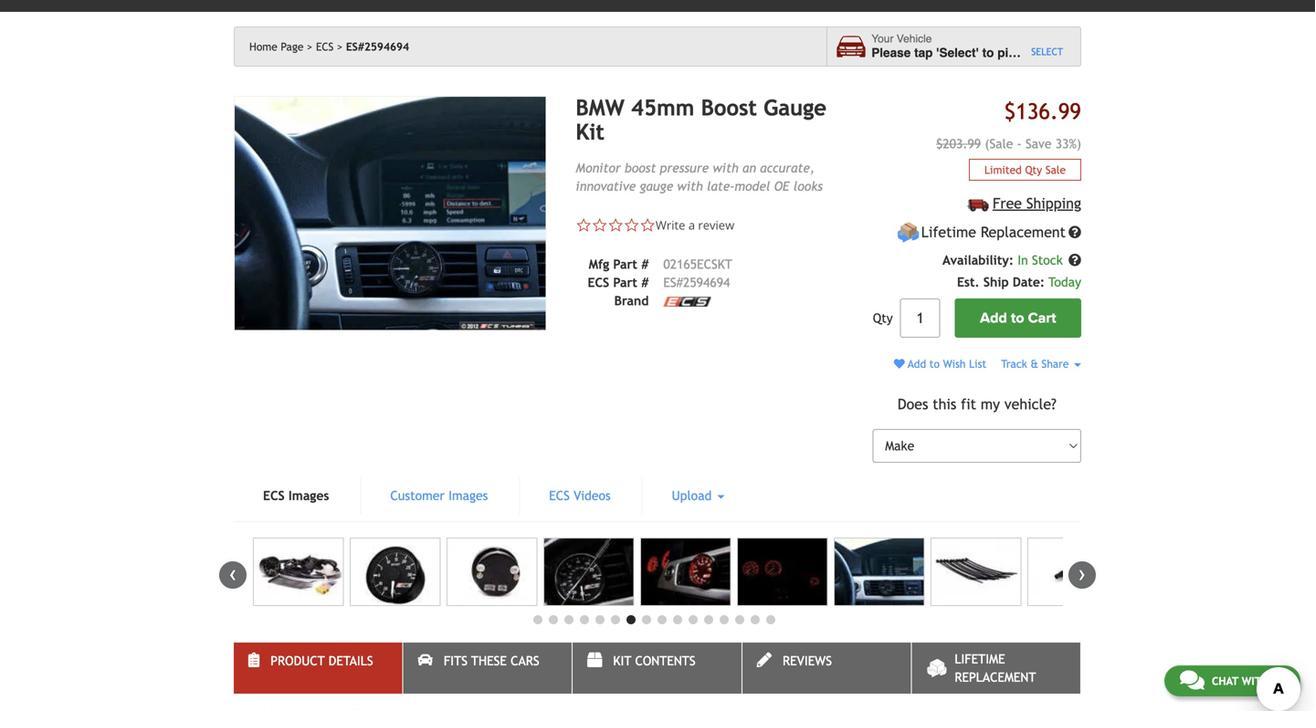 Task type: vqa. For each thing, say whether or not it's contained in the screenshot.
'boost'
yes



Task type: locate. For each thing, give the bounding box(es) containing it.
add down ship
[[981, 310, 1008, 327]]

add to cart
[[981, 310, 1057, 327]]

cart
[[1029, 310, 1057, 327]]

ecs videos link
[[520, 478, 640, 515]]

es#2594694 - 02165ecskt - bmw 45mm boost gauge kit - monitor boost pressure with an accurate, innovative gauge with late-model oe looks - ecs - bmw image
[[234, 96, 547, 331], [253, 538, 344, 607], [350, 538, 441, 607], [447, 538, 538, 607], [544, 538, 634, 607], [641, 538, 731, 607], [737, 538, 828, 607], [834, 538, 925, 607], [931, 538, 1022, 607], [1028, 538, 1119, 607]]

to inside button
[[1012, 310, 1025, 327]]

your
[[872, 33, 894, 45]]

replacement
[[981, 224, 1066, 241], [955, 671, 1037, 686]]

write
[[656, 217, 686, 233]]

write a review link
[[656, 217, 735, 233]]

1 horizontal spatial qty
[[1026, 163, 1043, 176]]

select
[[1032, 46, 1064, 57]]

home page
[[249, 40, 304, 53]]

track & share button
[[1002, 358, 1082, 371]]

1 images from the left
[[289, 489, 329, 504]]

2 horizontal spatial to
[[1012, 310, 1025, 327]]

gauge
[[640, 179, 674, 194]]

2 horizontal spatial with
[[1242, 675, 1269, 688]]

to left 'wish'
[[930, 358, 940, 371]]

fit
[[961, 396, 977, 413]]

replacement inside lifetime replacement link
[[955, 671, 1037, 686]]

shipping
[[1027, 195, 1082, 212]]

chat
[[1213, 675, 1239, 688]]

None text field
[[901, 299, 941, 338]]

est. ship date: today
[[958, 275, 1082, 290]]

ecs videos
[[549, 489, 611, 504]]

lifetime replacement inside lifetime replacement link
[[955, 653, 1037, 686]]

$203.99
[[937, 136, 982, 151]]

ecs inside "link"
[[549, 489, 570, 504]]

1 part from the top
[[614, 257, 638, 272]]

a
[[1026, 46, 1033, 60], [689, 217, 695, 233]]

ecs for ecs link
[[316, 40, 334, 53]]

free
[[993, 195, 1023, 212]]

ecs inside 02165ecskt ecs part #
[[588, 275, 610, 290]]

1 horizontal spatial add
[[981, 310, 1008, 327]]

availability: in stock
[[943, 253, 1067, 268]]

to left 'pick'
[[983, 46, 995, 60]]

02165ecskt ecs part #
[[588, 257, 733, 290]]

add right heart icon
[[908, 358, 927, 371]]

details
[[329, 654, 373, 669]]

# up es# 2594694 brand
[[642, 257, 649, 272]]

empty star image down gauge
[[640, 217, 656, 233]]

part right mfg on the left top of page
[[614, 257, 638, 272]]

kit up 'monitor'
[[576, 119, 605, 145]]

0 vertical spatial add
[[981, 310, 1008, 327]]

kit
[[576, 119, 605, 145], [614, 654, 632, 669]]

ship
[[984, 275, 1009, 290]]

#
[[642, 257, 649, 272], [642, 275, 649, 290]]

qty
[[1026, 163, 1043, 176], [873, 311, 893, 326]]

vehicle?
[[1005, 396, 1057, 413]]

0 vertical spatial a
[[1026, 46, 1033, 60]]

kit left contents
[[614, 654, 632, 669]]

tap
[[915, 46, 933, 60]]

0 horizontal spatial add
[[908, 358, 927, 371]]

lifetime replacement link
[[912, 643, 1081, 695]]

2 vertical spatial with
[[1242, 675, 1269, 688]]

es# 2594694 brand
[[615, 275, 730, 308]]

part up brand
[[614, 275, 638, 290]]

es#2594694
[[346, 40, 409, 53]]

2 images from the left
[[449, 489, 488, 504]]

us
[[1273, 675, 1286, 688]]

1 vertical spatial add
[[908, 358, 927, 371]]

0 vertical spatial lifetime replacement
[[922, 224, 1066, 241]]

1 vertical spatial to
[[1012, 310, 1025, 327]]

3 empty star image from the left
[[608, 217, 624, 233]]

1 vertical spatial a
[[689, 217, 695, 233]]

wish
[[944, 358, 966, 371]]

1 vertical spatial qty
[[873, 311, 893, 326]]

0 vertical spatial kit
[[576, 119, 605, 145]]

0 vertical spatial #
[[642, 257, 649, 272]]

ecs for ecs videos
[[549, 489, 570, 504]]

list
[[970, 358, 987, 371]]

to for add to cart
[[1012, 310, 1025, 327]]

1 horizontal spatial to
[[983, 46, 995, 60]]

kit contents link
[[573, 643, 742, 695]]

0 vertical spatial part
[[614, 257, 638, 272]]

question circle image
[[1069, 254, 1082, 267]]

lifetime replacement
[[922, 224, 1066, 241], [955, 653, 1037, 686]]

$203.99 (sale - save 33%)
[[937, 136, 1082, 151]]

share
[[1042, 358, 1070, 371]]

chat with us
[[1213, 675, 1286, 688]]

empty star image left empty star icon
[[592, 217, 608, 233]]

empty star image up the mfg part #
[[608, 217, 624, 233]]

1 horizontal spatial images
[[449, 489, 488, 504]]

with up late-
[[713, 161, 739, 175]]

kit inside bmw 45mm boost gauge kit
[[576, 119, 605, 145]]

2 # from the top
[[642, 275, 649, 290]]

fits these cars
[[444, 654, 540, 669]]

vehicle
[[1037, 46, 1079, 60]]

0 horizontal spatial kit
[[576, 119, 605, 145]]

1 # from the top
[[642, 257, 649, 272]]

innovative
[[576, 179, 636, 194]]

1 vertical spatial #
[[642, 275, 649, 290]]

with
[[713, 161, 739, 175], [678, 179, 703, 194], [1242, 675, 1269, 688]]

2 part from the top
[[614, 275, 638, 290]]

2 vertical spatial to
[[930, 358, 940, 371]]

empty star image up mfg on the left top of page
[[576, 217, 592, 233]]

0 vertical spatial to
[[983, 46, 995, 60]]

0 horizontal spatial a
[[689, 217, 695, 233]]

1 vertical spatial kit
[[614, 654, 632, 669]]

0 horizontal spatial to
[[930, 358, 940, 371]]

to left cart
[[1012, 310, 1025, 327]]

write a review
[[656, 217, 735, 233]]

1 vertical spatial lifetime
[[955, 653, 1006, 667]]

with left 'us' on the bottom right of the page
[[1242, 675, 1269, 688]]

1 horizontal spatial with
[[713, 161, 739, 175]]

-
[[1018, 136, 1022, 151]]

videos
[[574, 489, 611, 504]]

with down pressure
[[678, 179, 703, 194]]

0 horizontal spatial with
[[678, 179, 703, 194]]

empty star image
[[624, 217, 640, 233]]

a right 'pick'
[[1026, 46, 1033, 60]]

1 vertical spatial lifetime replacement
[[955, 653, 1037, 686]]

to
[[983, 46, 995, 60], [1012, 310, 1025, 327], [930, 358, 940, 371]]

0 vertical spatial replacement
[[981, 224, 1066, 241]]

add for add to cart
[[981, 310, 1008, 327]]

boost
[[625, 161, 656, 175]]

empty star image
[[576, 217, 592, 233], [592, 217, 608, 233], [608, 217, 624, 233], [640, 217, 656, 233]]

save
[[1026, 136, 1052, 151]]

1 vertical spatial replacement
[[955, 671, 1037, 686]]

track
[[1002, 358, 1028, 371]]

1 horizontal spatial a
[[1026, 46, 1033, 60]]

1 horizontal spatial kit
[[614, 654, 632, 669]]

add
[[981, 310, 1008, 327], [908, 358, 927, 371]]

1 vertical spatial part
[[614, 275, 638, 290]]

# inside 02165ecskt ecs part #
[[642, 275, 649, 290]]

'select'
[[937, 46, 979, 60]]

02165ecskt
[[664, 257, 733, 272]]

bmw 45mm boost gauge kit
[[576, 95, 827, 145]]

images for ecs images
[[289, 489, 329, 504]]

add inside button
[[981, 310, 1008, 327]]

# up brand
[[642, 275, 649, 290]]

reviews
[[783, 654, 832, 669]]

0 horizontal spatial images
[[289, 489, 329, 504]]

0 vertical spatial qty
[[1026, 163, 1043, 176]]

limited
[[985, 163, 1022, 176]]

a right write
[[689, 217, 695, 233]]

part inside 02165ecskt ecs part #
[[614, 275, 638, 290]]



Task type: describe. For each thing, give the bounding box(es) containing it.
reviews link
[[743, 643, 911, 695]]

ecs images
[[263, 489, 329, 504]]

monitor boost pressure with an accurate, innovative gauge with late-model oe looks
[[576, 161, 823, 194]]

these
[[472, 654, 507, 669]]

ecs link
[[316, 40, 343, 53]]

0 vertical spatial with
[[713, 161, 739, 175]]

contents
[[636, 654, 696, 669]]

customer
[[391, 489, 445, 504]]

accurate,
[[760, 161, 815, 175]]

fits these cars link
[[404, 643, 572, 695]]

customer images
[[391, 489, 488, 504]]

mfg part #
[[589, 257, 649, 272]]

home page link
[[249, 40, 313, 53]]

fits
[[444, 654, 468, 669]]

product
[[271, 654, 325, 669]]

does
[[898, 396, 929, 413]]

select link
[[1032, 45, 1064, 59]]

2 empty star image from the left
[[592, 217, 608, 233]]

ecs images link
[[234, 478, 359, 515]]

monitor
[[576, 161, 621, 175]]

to for add to wish list
[[930, 358, 940, 371]]

add for add to wish list
[[908, 358, 927, 371]]

late-
[[707, 179, 735, 194]]

comments image
[[1181, 670, 1205, 692]]

review
[[699, 217, 735, 233]]

‹
[[229, 562, 237, 586]]

brand
[[615, 294, 649, 308]]

pressure
[[660, 161, 709, 175]]

cars
[[511, 654, 540, 669]]

availability:
[[943, 253, 1014, 268]]

2594694
[[684, 275, 730, 290]]

es#
[[664, 275, 684, 290]]

1 empty star image from the left
[[576, 217, 592, 233]]

product details
[[271, 654, 373, 669]]

chat with us link
[[1165, 666, 1301, 697]]

home
[[249, 40, 278, 53]]

oe
[[775, 179, 790, 194]]

upload button
[[643, 478, 754, 515]]

pick
[[998, 46, 1023, 60]]

› link
[[1069, 562, 1097, 590]]

33%)
[[1056, 136, 1082, 151]]

page
[[281, 40, 304, 53]]

today
[[1049, 275, 1082, 290]]

est.
[[958, 275, 980, 290]]

free shipping image
[[968, 199, 989, 212]]

sale
[[1046, 163, 1066, 176]]

my
[[981, 396, 1001, 413]]

ecs image
[[664, 297, 711, 307]]

this product is lifetime replacement eligible image
[[898, 221, 920, 244]]

0 horizontal spatial qty
[[873, 311, 893, 326]]

kit contents
[[614, 654, 696, 669]]

0 vertical spatial lifetime
[[922, 224, 977, 241]]

ecs for ecs images
[[263, 489, 285, 504]]

bmw
[[576, 95, 625, 121]]

vehicle
[[897, 33, 933, 45]]

add to wish list link
[[894, 358, 987, 371]]

in
[[1018, 253, 1029, 268]]

add to wish list
[[905, 358, 987, 371]]

limited qty sale
[[985, 163, 1066, 176]]

customer images link
[[361, 478, 517, 515]]

upload
[[672, 489, 716, 504]]

heart image
[[894, 359, 905, 370]]

add to cart button
[[956, 299, 1082, 338]]

‹ link
[[219, 562, 247, 590]]

4 empty star image from the left
[[640, 217, 656, 233]]

mfg
[[589, 257, 610, 272]]

model
[[735, 179, 771, 194]]

to inside your vehicle please tap 'select' to pick a vehicle
[[983, 46, 995, 60]]

free shipping
[[993, 195, 1082, 212]]

your vehicle please tap 'select' to pick a vehicle
[[872, 33, 1079, 60]]

please
[[872, 46, 911, 60]]

a inside your vehicle please tap 'select' to pick a vehicle
[[1026, 46, 1033, 60]]

›
[[1079, 562, 1087, 586]]

an
[[743, 161, 757, 175]]

date:
[[1013, 275, 1045, 290]]

images for customer images
[[449, 489, 488, 504]]

does this fit my vehicle?
[[898, 396, 1057, 413]]

136.99
[[1016, 99, 1082, 124]]

1 vertical spatial with
[[678, 179, 703, 194]]

question circle image
[[1069, 226, 1082, 239]]

this
[[933, 396, 957, 413]]

track & share
[[1002, 358, 1073, 371]]

&
[[1031, 358, 1039, 371]]



